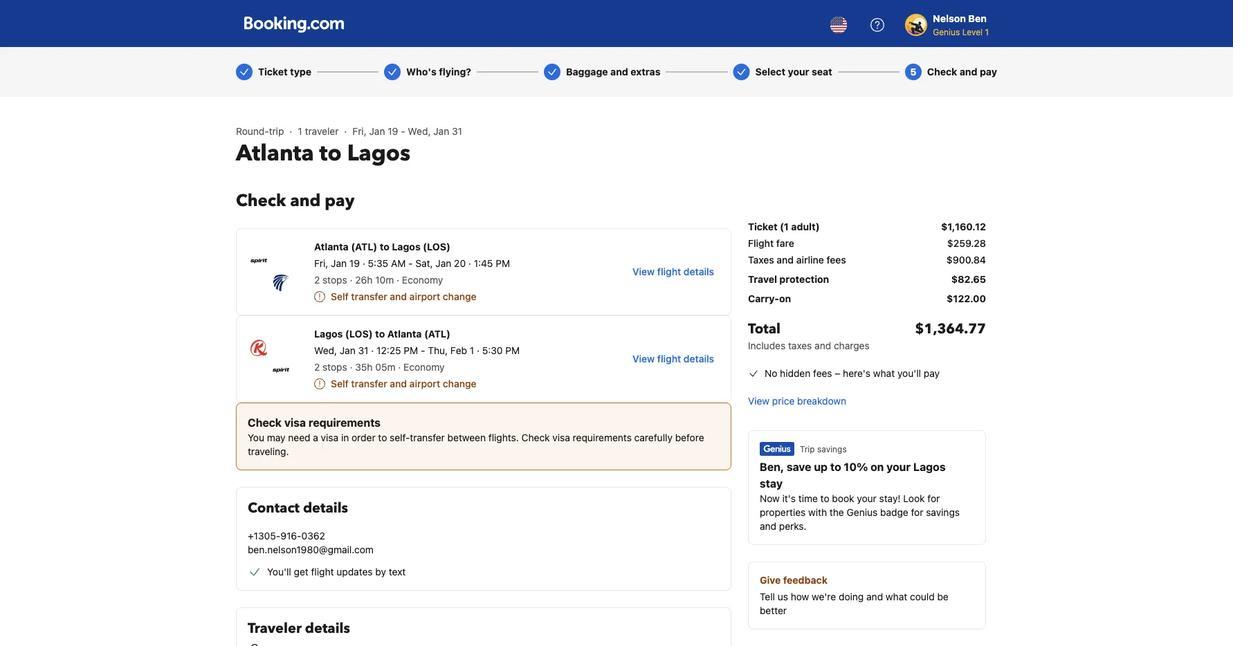 Task type: locate. For each thing, give the bounding box(es) containing it.
adult)
[[791, 221, 820, 233]]

ticket (1 adult)
[[748, 221, 820, 233]]

0 vertical spatial economy
[[402, 274, 443, 286]]

airport down sat,
[[409, 291, 440, 302]]

6 row from the top
[[748, 309, 986, 358]]

and inside total includes taxes and charges
[[815, 340, 831, 352]]

0 vertical spatial atlanta
[[236, 138, 314, 169]]

atlanta inside round-trip · 1 traveler · fri, jan 19 - wed, jan 31 atlanta to lagos
[[236, 138, 314, 169]]

booking.com logo image
[[244, 16, 344, 33], [244, 16, 344, 33]]

jan right traveler
[[369, 126, 385, 137]]

trip
[[269, 126, 284, 137]]

1 horizontal spatial genius
[[933, 27, 960, 37]]

to up 12:25
[[375, 328, 385, 340]]

row
[[748, 217, 986, 237], [748, 237, 986, 253], [748, 253, 986, 270], [748, 270, 986, 289], [748, 289, 986, 309], [748, 309, 986, 358]]

fri,
[[353, 126, 367, 137], [314, 258, 328, 269]]

1 row from the top
[[748, 217, 986, 237]]

2
[[314, 274, 320, 286], [314, 362, 320, 373]]

0 vertical spatial (los)
[[423, 241, 450, 253]]

seat
[[812, 66, 832, 78]]

order
[[352, 432, 376, 444]]

change
[[443, 291, 477, 302], [443, 378, 477, 390]]

lagos inside ben, save up to 10% on your lagos stay now it's time to book your stay! look for properties with the genius badge for savings and perks.
[[913, 461, 946, 474]]

1 horizontal spatial 31
[[452, 126, 462, 137]]

2 horizontal spatial your
[[887, 461, 911, 474]]

1 vertical spatial view flight details
[[633, 353, 714, 365]]

self transfer and airport change down 10m
[[331, 291, 477, 302]]

ticket up the flight
[[748, 221, 778, 233]]

economy down sat,
[[402, 274, 443, 286]]

your left the seat
[[788, 66, 809, 78]]

total cell
[[748, 320, 870, 353]]

1 horizontal spatial -
[[408, 258, 413, 269]]

what left "you'll"
[[873, 368, 895, 379]]

0 horizontal spatial (los)
[[345, 328, 373, 340]]

5 row from the top
[[748, 289, 986, 309]]

fees inside taxes and airline fees cell
[[827, 254, 846, 266]]

1 vertical spatial (los)
[[345, 328, 373, 340]]

31 inside round-trip · 1 traveler · fri, jan 19 - wed, jan 31 atlanta to lagos
[[452, 126, 462, 137]]

$1,364.77 cell
[[915, 320, 986, 353]]

0 vertical spatial fri,
[[353, 126, 367, 137]]

total includes taxes and charges
[[748, 320, 870, 352]]

be
[[937, 591, 949, 603]]

genius inside ben, save up to 10% on your lagos stay now it's time to book your stay! look for properties with the genius badge for savings and perks.
[[847, 507, 878, 518]]

view flight details for fri, jan 19 · 5:35 am - sat, jan 20 · 1:45 pm
[[633, 266, 714, 277]]

1 horizontal spatial 1
[[470, 345, 474, 356]]

transfer for 26h
[[351, 291, 387, 302]]

0 horizontal spatial genius
[[847, 507, 878, 518]]

0 vertical spatial savings
[[817, 444, 847, 454]]

feedback
[[783, 575, 828, 586]]

1 inside round-trip · 1 traveler · fri, jan 19 - wed, jan 31 atlanta to lagos
[[298, 126, 302, 137]]

26h
[[355, 274, 373, 286]]

1 vertical spatial check and pay
[[236, 189, 355, 212]]

2 right spirit airlines image
[[314, 362, 320, 373]]

genius inside nelson ben genius level 1
[[933, 27, 960, 37]]

how
[[791, 591, 809, 603]]

0 vertical spatial fees
[[827, 254, 846, 266]]

1 vertical spatial self
[[331, 378, 349, 390]]

wed, down who's
[[408, 126, 431, 137]]

atlanta
[[236, 138, 314, 169], [314, 241, 349, 253], [387, 328, 422, 340]]

·
[[290, 126, 292, 137], [344, 126, 347, 137], [362, 258, 365, 269], [468, 258, 471, 269], [350, 274, 353, 286], [397, 274, 399, 286], [371, 345, 374, 356], [477, 345, 480, 356], [350, 362, 353, 373], [398, 362, 401, 373]]

1 horizontal spatial ticket
[[748, 221, 778, 233]]

1 horizontal spatial (los)
[[423, 241, 450, 253]]

to inside round-trip · 1 traveler · fri, jan 19 - wed, jan 31 atlanta to lagos
[[319, 138, 342, 169]]

genius down nelson
[[933, 27, 960, 37]]

$259.28
[[947, 238, 986, 249]]

2 horizontal spatial atlanta
[[387, 328, 422, 340]]

fees right "airline"
[[827, 254, 846, 266]]

savings inside ben, save up to 10% on your lagos stay now it's time to book your stay! look for properties with the genius badge for savings and perks.
[[926, 507, 960, 518]]

change down the 20
[[443, 291, 477, 302]]

fees left –
[[813, 368, 832, 379]]

nelson
[[933, 13, 966, 24]]

self right egyptair icon
[[331, 291, 349, 302]]

1 self transfer and airport change from the top
[[331, 291, 477, 302]]

1 self from the top
[[331, 291, 349, 302]]

before
[[675, 432, 704, 444]]

ticket type
[[258, 66, 311, 78]]

view flight details button for wed, jan 31 · 12:25 pm - thu, feb 1 · 5:30 pm
[[627, 347, 720, 372]]

31 up 35h
[[358, 345, 369, 356]]

baggage
[[566, 66, 608, 78]]

1 vertical spatial genius
[[847, 507, 878, 518]]

your left stay!
[[857, 493, 877, 504]]

view for fri, jan 19 · 5:35 am - sat, jan 20 · 1:45 pm
[[633, 266, 655, 277]]

1 vertical spatial pay
[[325, 189, 355, 212]]

level
[[962, 27, 983, 37]]

airport down lagos (los) to atlanta (atl) wed, jan 31 · 12:25 pm - thu, feb 1 · 5:30 pm 2 stops · 35h 05m · economy
[[409, 378, 440, 390]]

1 vertical spatial change
[[443, 378, 477, 390]]

economy inside lagos (los) to atlanta (atl) wed, jan 31 · 12:25 pm - thu, feb 1 · 5:30 pm 2 stops · 35h 05m · economy
[[404, 362, 445, 373]]

atlanta (atl) to lagos (los) fri, jan 19 · 5:35 am - sat, jan 20 · 1:45 pm 2 stops · 26h 10m · economy
[[314, 241, 510, 286]]

stops left 26h
[[323, 274, 347, 286]]

save
[[787, 461, 811, 474]]

with
[[808, 507, 827, 518]]

in
[[341, 432, 349, 444]]

0 horizontal spatial for
[[911, 507, 923, 518]]

properties
[[760, 507, 806, 518]]

0 vertical spatial on
[[779, 293, 791, 304]]

1 vertical spatial requirements
[[573, 432, 632, 444]]

0 horizontal spatial savings
[[817, 444, 847, 454]]

(los) up sat,
[[423, 241, 450, 253]]

1 2 from the top
[[314, 274, 320, 286]]

1 horizontal spatial pay
[[924, 368, 940, 379]]

view flight details button for fri, jan 19 · 5:35 am - sat, jan 20 · 1:45 pm
[[627, 260, 720, 284]]

am
[[391, 258, 406, 269]]

egyptair image
[[273, 275, 289, 291]]

could
[[910, 591, 935, 603]]

to right up
[[830, 461, 841, 474]]

visa right flights.
[[552, 432, 570, 444]]

12:25
[[377, 345, 401, 356]]

1 vertical spatial stops
[[323, 362, 347, 373]]

2 self transfer and airport change from the top
[[331, 378, 477, 390]]

ticket inside cell
[[748, 221, 778, 233]]

on right the 10%
[[871, 461, 884, 474]]

- inside lagos (los) to atlanta (atl) wed, jan 31 · 12:25 pm - thu, feb 1 · 5:30 pm 2 stops · 35h 05m · economy
[[421, 345, 425, 356]]

· left 12:25
[[371, 345, 374, 356]]

lagos inside atlanta (atl) to lagos (los) fri, jan 19 · 5:35 am - sat, jan 20 · 1:45 pm 2 stops · 26h 10m · economy
[[392, 241, 421, 253]]

2 change from the top
[[443, 378, 477, 390]]

to up 5:35
[[380, 241, 389, 253]]

05m
[[375, 362, 395, 373]]

1 left traveler
[[298, 126, 302, 137]]

view for wed, jan 31 · 12:25 pm - thu, feb 1 · 5:30 pm
[[633, 353, 655, 365]]

requirements left carefully
[[573, 432, 632, 444]]

view flight details for wed, jan 31 · 12:25 pm - thu, feb 1 · 5:30 pm
[[633, 353, 714, 365]]

1 horizontal spatial wed,
[[408, 126, 431, 137]]

2 for 2 stops · 35h 05m · economy
[[314, 362, 320, 373]]

table
[[748, 217, 986, 358]]

2 right egyptair icon
[[314, 274, 320, 286]]

1 vertical spatial self transfer and airport change
[[331, 378, 477, 390]]

flying?
[[439, 66, 471, 78]]

2 2 from the top
[[314, 362, 320, 373]]

· right trip
[[290, 126, 292, 137]]

1 horizontal spatial your
[[857, 493, 877, 504]]

–
[[835, 368, 840, 379]]

wed, inside round-trip · 1 traveler · fri, jan 19 - wed, jan 31 atlanta to lagos
[[408, 126, 431, 137]]

for down look in the right of the page
[[911, 507, 923, 518]]

(atl)
[[351, 241, 377, 253], [424, 328, 450, 340]]

2 horizontal spatial pay
[[980, 66, 997, 78]]

19 inside round-trip · 1 traveler · fri, jan 19 - wed, jan 31 atlanta to lagos
[[388, 126, 398, 137]]

thu,
[[428, 345, 448, 356]]

0 horizontal spatial on
[[779, 293, 791, 304]]

20
[[454, 258, 466, 269]]

time
[[798, 493, 818, 504]]

1 inside nelson ben genius level 1
[[985, 27, 989, 37]]

up
[[814, 461, 828, 474]]

-
[[401, 126, 405, 137], [408, 258, 413, 269], [421, 345, 425, 356]]

2 view flight details button from the top
[[627, 347, 720, 372]]

for right look in the right of the page
[[928, 493, 940, 504]]

2 for 2 stops · 26h 10m · economy
[[314, 274, 320, 286]]

jan up 35h
[[340, 345, 356, 356]]

pay down 'level' on the right of page
[[980, 66, 997, 78]]

1 horizontal spatial (atl)
[[424, 328, 450, 340]]

check right flights.
[[522, 432, 550, 444]]

0 horizontal spatial atlanta
[[236, 138, 314, 169]]

and inside cell
[[777, 254, 794, 266]]

0 horizontal spatial 1
[[298, 126, 302, 137]]

carry-on
[[748, 293, 791, 304]]

0 vertical spatial (atl)
[[351, 241, 377, 253]]

1 vertical spatial flight
[[657, 353, 681, 365]]

0 vertical spatial -
[[401, 126, 405, 137]]

2 row from the top
[[748, 237, 986, 253]]

2 horizontal spatial 1
[[985, 27, 989, 37]]

to inside atlanta (atl) to lagos (los) fri, jan 19 · 5:35 am - sat, jan 20 · 1:45 pm 2 stops · 26h 10m · economy
[[380, 241, 389, 253]]

economy for sat,
[[402, 274, 443, 286]]

pm right 1:45
[[496, 258, 510, 269]]

text
[[389, 566, 406, 578]]

1 vertical spatial on
[[871, 461, 884, 474]]

1 horizontal spatial atlanta
[[314, 241, 349, 253]]

pay right "you'll"
[[924, 368, 940, 379]]

- inside atlanta (atl) to lagos (los) fri, jan 19 · 5:35 am - sat, jan 20 · 1:45 pm 2 stops · 26h 10m · economy
[[408, 258, 413, 269]]

change down the feb
[[443, 378, 477, 390]]

(atl) up thu,
[[424, 328, 450, 340]]

row containing travel protection
[[748, 270, 986, 289]]

1 vertical spatial 31
[[358, 345, 369, 356]]

it's
[[782, 493, 796, 504]]

2 stops from the top
[[323, 362, 347, 373]]

1 vertical spatial 1
[[298, 126, 302, 137]]

economy down thu,
[[404, 362, 445, 373]]

traveler details
[[248, 619, 350, 638]]

4 row from the top
[[748, 270, 986, 289]]

0 vertical spatial flight
[[657, 266, 681, 277]]

genius image
[[760, 442, 794, 456], [760, 442, 794, 456]]

visa right the a
[[321, 432, 339, 444]]

2 airport from the top
[[409, 378, 440, 390]]

1 airport from the top
[[409, 291, 440, 302]]

for
[[928, 493, 940, 504], [911, 507, 923, 518]]

to left self- on the left of page
[[378, 432, 387, 444]]

your
[[788, 66, 809, 78], [887, 461, 911, 474], [857, 493, 877, 504]]

1 change from the top
[[443, 291, 477, 302]]

view
[[633, 266, 655, 277], [633, 353, 655, 365], [748, 395, 770, 407]]

wed, left 12:25
[[314, 345, 337, 356]]

1 horizontal spatial savings
[[926, 507, 960, 518]]

visa
[[284, 416, 306, 429], [321, 432, 339, 444], [552, 432, 570, 444]]

lagos (los) to atlanta (atl) wed, jan 31 · 12:25 pm - thu, feb 1 · 5:30 pm 2 stops · 35h 05m · economy
[[314, 328, 520, 373]]

1 vertical spatial fri,
[[314, 258, 328, 269]]

stops left 35h
[[323, 362, 347, 373]]

taxes and airline fees cell
[[748, 253, 846, 267]]

traveler
[[305, 126, 339, 137]]

1 vertical spatial for
[[911, 507, 923, 518]]

stay
[[760, 477, 783, 490]]

fri, inside atlanta (atl) to lagos (los) fri, jan 19 · 5:35 am - sat, jan 20 · 1:45 pm 2 stops · 26h 10m · economy
[[314, 258, 328, 269]]

to
[[319, 138, 342, 169], [380, 241, 389, 253], [375, 328, 385, 340], [378, 432, 387, 444], [830, 461, 841, 474], [821, 493, 829, 504]]

0 horizontal spatial -
[[401, 126, 405, 137]]

between
[[447, 432, 486, 444]]

0 horizontal spatial wed,
[[314, 345, 337, 356]]

0 vertical spatial requirements
[[309, 416, 381, 429]]

jan
[[369, 126, 385, 137], [433, 126, 449, 137], [331, 258, 347, 269], [436, 258, 451, 269], [340, 345, 356, 356]]

0 vertical spatial 19
[[388, 126, 398, 137]]

flight
[[748, 238, 774, 249]]

1 vertical spatial what
[[886, 591, 907, 603]]

nelson ben genius level 1
[[933, 13, 989, 37]]

fees
[[827, 254, 846, 266], [813, 368, 832, 379]]

total
[[748, 320, 781, 339]]

0 vertical spatial for
[[928, 493, 940, 504]]

1 view flight details button from the top
[[627, 260, 720, 284]]

pm inside atlanta (atl) to lagos (los) fri, jan 19 · 5:35 am - sat, jan 20 · 1:45 pm 2 stops · 26h 10m · economy
[[496, 258, 510, 269]]

fri, left 5:35
[[314, 258, 328, 269]]

transfer left between
[[410, 432, 445, 444]]

1 stops from the top
[[323, 274, 347, 286]]

pay down round-trip · 1 traveler · fri, jan 19 - wed, jan 31 atlanta to lagos
[[325, 189, 355, 212]]

0 vertical spatial airport
[[409, 291, 440, 302]]

1 vertical spatial view flight details button
[[627, 347, 720, 372]]

genius down book
[[847, 507, 878, 518]]

0 horizontal spatial fri,
[[314, 258, 328, 269]]

stops inside atlanta (atl) to lagos (los) fri, jan 19 · 5:35 am - sat, jan 20 · 1:45 pm 2 stops · 26h 10m · economy
[[323, 274, 347, 286]]

0 vertical spatial what
[[873, 368, 895, 379]]

(los) inside lagos (los) to atlanta (atl) wed, jan 31 · 12:25 pm - thu, feb 1 · 5:30 pm 2 stops · 35h 05m · economy
[[345, 328, 373, 340]]

transfer down 35h
[[351, 378, 387, 390]]

0 vertical spatial stops
[[323, 274, 347, 286]]

0 horizontal spatial 31
[[358, 345, 369, 356]]

fri, inside round-trip · 1 traveler · fri, jan 19 - wed, jan 31 atlanta to lagos
[[353, 126, 367, 137]]

1 view flight details from the top
[[633, 266, 714, 277]]

requirements up in
[[309, 416, 381, 429]]

0 vertical spatial change
[[443, 291, 477, 302]]

1 vertical spatial transfer
[[351, 378, 387, 390]]

stops
[[323, 274, 347, 286], [323, 362, 347, 373]]

2 self from the top
[[331, 378, 349, 390]]

(atl) up 5:35
[[351, 241, 377, 253]]

· right the 20
[[468, 258, 471, 269]]

transfer down 26h
[[351, 291, 387, 302]]

3 row from the top
[[748, 253, 986, 270]]

on down travel protection cell
[[779, 293, 791, 304]]

(los) up 35h
[[345, 328, 373, 340]]

economy
[[402, 274, 443, 286], [404, 362, 445, 373]]

0 horizontal spatial visa
[[284, 416, 306, 429]]

31 down flying?
[[452, 126, 462, 137]]

1 horizontal spatial check and pay
[[927, 66, 997, 78]]

what left "could"
[[886, 591, 907, 603]]

self transfer and airport change down 05m
[[331, 378, 477, 390]]

doing
[[839, 591, 864, 603]]

1 vertical spatial savings
[[926, 507, 960, 518]]

view price breakdown link
[[748, 394, 846, 408]]

row containing taxes and airline fees
[[748, 253, 986, 270]]

0 vertical spatial pay
[[980, 66, 997, 78]]

airport for 2 stops · 35h 05m · economy
[[409, 378, 440, 390]]

check and pay
[[927, 66, 997, 78], [236, 189, 355, 212]]

trip savings
[[800, 444, 847, 454]]

0 vertical spatial view
[[633, 266, 655, 277]]

stops inside lagos (los) to atlanta (atl) wed, jan 31 · 12:25 pm - thu, feb 1 · 5:30 pm 2 stops · 35h 05m · economy
[[323, 362, 347, 373]]

to down traveler
[[319, 138, 342, 169]]

1 vertical spatial (atl)
[[424, 328, 450, 340]]

your up stay!
[[887, 461, 911, 474]]

0 horizontal spatial ticket
[[258, 66, 288, 78]]

1 vertical spatial atlanta
[[314, 241, 349, 253]]

row containing flight fare
[[748, 237, 986, 253]]

0 horizontal spatial requirements
[[309, 416, 381, 429]]

transfer for 35h
[[351, 378, 387, 390]]

and
[[610, 66, 628, 78], [960, 66, 977, 78], [290, 189, 321, 212], [777, 254, 794, 266], [390, 291, 407, 302], [815, 340, 831, 352], [390, 378, 407, 390], [760, 521, 776, 532], [866, 591, 883, 603]]

check
[[927, 66, 957, 78], [236, 189, 286, 212], [248, 416, 282, 429], [522, 432, 550, 444]]

savings up up
[[817, 444, 847, 454]]

1 vertical spatial view
[[633, 353, 655, 365]]

2 vertical spatial pay
[[924, 368, 940, 379]]

2 view flight details from the top
[[633, 353, 714, 365]]

0 vertical spatial check and pay
[[927, 66, 997, 78]]

economy for thu,
[[404, 362, 445, 373]]

0 vertical spatial genius
[[933, 27, 960, 37]]

2 inside atlanta (atl) to lagos (los) fri, jan 19 · 5:35 am - sat, jan 20 · 1:45 pm 2 stops · 26h 10m · economy
[[314, 274, 320, 286]]

2 vertical spatial -
[[421, 345, 425, 356]]

1 vertical spatial 19
[[349, 258, 360, 269]]

0 vertical spatial transfer
[[351, 291, 387, 302]]

on
[[779, 293, 791, 304], [871, 461, 884, 474]]

fri, right traveler
[[353, 126, 367, 137]]

0 vertical spatial ticket
[[258, 66, 288, 78]]

0 vertical spatial your
[[788, 66, 809, 78]]

self up in
[[331, 378, 349, 390]]

· left 5:35
[[362, 258, 365, 269]]

a
[[313, 432, 318, 444]]

ticket (1 adult) cell
[[748, 220, 820, 234]]

2 inside lagos (los) to atlanta (atl) wed, jan 31 · 12:25 pm - thu, feb 1 · 5:30 pm 2 stops · 35h 05m · economy
[[314, 362, 320, 373]]

pm right 5:30
[[505, 345, 520, 356]]

give feedback tell us how we're doing and what could be better
[[760, 575, 949, 617]]

0 vertical spatial 1
[[985, 27, 989, 37]]

1 horizontal spatial requirements
[[573, 432, 632, 444]]

transfer inside check visa requirements you may need a visa in order to self-transfer between flights. check visa requirements carefully before traveling.
[[410, 432, 445, 444]]

flight
[[657, 266, 681, 277], [657, 353, 681, 365], [311, 566, 334, 578]]

savings
[[817, 444, 847, 454], [926, 507, 960, 518]]

stay!
[[879, 493, 901, 504]]

2 vertical spatial atlanta
[[387, 328, 422, 340]]

2 vertical spatial your
[[857, 493, 877, 504]]

1 horizontal spatial fri,
[[353, 126, 367, 137]]

0 vertical spatial view flight details
[[633, 266, 714, 277]]

1 right the feb
[[470, 345, 474, 356]]

breakdown
[[797, 395, 846, 407]]

1 right 'level' on the right of page
[[985, 27, 989, 37]]

on inside ben, save up to 10% on your lagos stay now it's time to book your stay! look for properties with the genius badge for savings and perks.
[[871, 461, 884, 474]]

1 vertical spatial -
[[408, 258, 413, 269]]

ticket left type
[[258, 66, 288, 78]]

· right 05m
[[398, 362, 401, 373]]

0 vertical spatial self transfer and airport change
[[331, 291, 477, 302]]

savings right badge
[[926, 507, 960, 518]]

better
[[760, 605, 787, 617]]

kenya airways image
[[251, 340, 267, 356]]

economy inside atlanta (atl) to lagos (los) fri, jan 19 · 5:35 am - sat, jan 20 · 1:45 pm 2 stops · 26h 10m · economy
[[402, 274, 443, 286]]

visa up need
[[284, 416, 306, 429]]

0 vertical spatial self
[[331, 291, 349, 302]]

0 vertical spatial 2
[[314, 274, 320, 286]]



Task type: describe. For each thing, give the bounding box(es) containing it.
pm right 12:25
[[404, 345, 418, 356]]

we're
[[812, 591, 836, 603]]

to up with
[[821, 493, 829, 504]]

what inside the give feedback tell us how we're doing and what could be better
[[886, 591, 907, 603]]

you
[[248, 432, 264, 444]]

jan inside lagos (los) to atlanta (atl) wed, jan 31 · 12:25 pm - thu, feb 1 · 5:30 pm 2 stops · 35h 05m · economy
[[340, 345, 356, 356]]

$1,160.12 cell
[[941, 220, 986, 234]]

0 horizontal spatial pay
[[325, 189, 355, 212]]

us
[[778, 591, 788, 603]]

book
[[832, 493, 854, 504]]

flight fare cell
[[748, 237, 794, 251]]

ticket for ticket type
[[258, 66, 288, 78]]

(atl) inside lagos (los) to atlanta (atl) wed, jan 31 · 12:25 pm - thu, feb 1 · 5:30 pm 2 stops · 35h 05m · economy
[[424, 328, 450, 340]]

flights.
[[488, 432, 519, 444]]

and inside ben, save up to 10% on your lagos stay now it's time to book your stay! look for properties with the genius badge for savings and perks.
[[760, 521, 776, 532]]

traveling.
[[248, 446, 289, 457]]

flight for wed, jan 31 · 12:25 pm - thu, feb 1 · 5:30 pm
[[657, 353, 681, 365]]

19 inside atlanta (atl) to lagos (los) fri, jan 19 · 5:35 am - sat, jan 20 · 1:45 pm 2 stops · 26h 10m · economy
[[349, 258, 360, 269]]

change for 2 stops · 35h 05m · economy
[[443, 378, 477, 390]]

here's
[[843, 368, 871, 379]]

airport for 2 stops · 26h 10m · economy
[[409, 291, 440, 302]]

now
[[760, 493, 780, 504]]

round-trip · 1 traveler · fri, jan 19 - wed, jan 31 atlanta to lagos
[[236, 126, 462, 169]]

row containing carry-on
[[748, 289, 986, 309]]

view price breakdown element
[[748, 394, 846, 408]]

you'll get flight updates by text
[[267, 566, 406, 578]]

airline
[[796, 254, 824, 266]]

self for 35h
[[331, 378, 349, 390]]

you'll
[[898, 368, 921, 379]]

ben.nelson1980@gmail.com
[[248, 544, 374, 556]]

traveler
[[248, 619, 302, 638]]

jan left the 20
[[436, 258, 451, 269]]

check up spirit airlines icon
[[236, 189, 286, 212]]

flight for fri, jan 19 · 5:35 am - sat, jan 20 · 1:45 pm
[[657, 266, 681, 277]]

badge
[[880, 507, 908, 518]]

get
[[294, 566, 308, 578]]

select
[[755, 66, 786, 78]]

stops for fri,
[[323, 274, 347, 286]]

(atl) inside atlanta (atl) to lagos (los) fri, jan 19 · 5:35 am - sat, jan 20 · 1:45 pm 2 stops · 26h 10m · economy
[[351, 241, 377, 253]]

ticket for ticket (1 adult)
[[748, 221, 778, 233]]

you'll
[[267, 566, 291, 578]]

carry-on cell
[[748, 292, 791, 306]]

to inside lagos (los) to atlanta (atl) wed, jan 31 · 12:25 pm - thu, feb 1 · 5:30 pm 2 stops · 35h 05m · economy
[[375, 328, 385, 340]]

jan down who's flying?
[[433, 126, 449, 137]]

2 vertical spatial flight
[[311, 566, 334, 578]]

0 horizontal spatial check and pay
[[236, 189, 355, 212]]

· right 10m
[[397, 274, 399, 286]]

- for lagos
[[408, 258, 413, 269]]

35h
[[355, 362, 373, 373]]

no hidden fees – here's what you'll pay
[[765, 368, 940, 379]]

carry-
[[748, 293, 779, 304]]

need
[[288, 432, 310, 444]]

lagos inside lagos (los) to atlanta (atl) wed, jan 31 · 12:25 pm - thu, feb 1 · 5:30 pm 2 stops · 35h 05m · economy
[[314, 328, 343, 340]]

· left 35h
[[350, 362, 353, 373]]

$122.00
[[947, 293, 986, 304]]

check right 5
[[927, 66, 957, 78]]

charges
[[834, 340, 870, 352]]

- inside round-trip · 1 traveler · fri, jan 19 - wed, jan 31 atlanta to lagos
[[401, 126, 405, 137]]

$82.65 cell
[[951, 273, 986, 286]]

(los) inside atlanta (atl) to lagos (los) fri, jan 19 · 5:35 am - sat, jan 20 · 1:45 pm 2 stops · 26h 10m · economy
[[423, 241, 450, 253]]

the
[[830, 507, 844, 518]]

protection
[[779, 274, 829, 285]]

lagos inside round-trip · 1 traveler · fri, jan 19 - wed, jan 31 atlanta to lagos
[[347, 138, 410, 169]]

5:30
[[482, 345, 503, 356]]

fare
[[776, 238, 794, 249]]

who's
[[406, 66, 436, 78]]

atlanta inside lagos (los) to atlanta (atl) wed, jan 31 · 12:25 pm - thu, feb 1 · 5:30 pm 2 stops · 35h 05m · economy
[[387, 328, 422, 340]]

0 horizontal spatial your
[[788, 66, 809, 78]]

type
[[290, 66, 311, 78]]

view price breakdown
[[748, 395, 846, 407]]

tell
[[760, 591, 775, 603]]

look
[[903, 493, 925, 504]]

includes
[[748, 340, 786, 352]]

1 inside lagos (los) to atlanta (atl) wed, jan 31 · 12:25 pm - thu, feb 1 · 5:30 pm 2 stops · 35h 05m · economy
[[470, 345, 474, 356]]

to inside check visa requirements you may need a visa in order to self-transfer between flights. check visa requirements carefully before traveling.
[[378, 432, 387, 444]]

travel
[[748, 274, 777, 285]]

916-
[[280, 530, 301, 542]]

change for 2 stops · 26h 10m · economy
[[443, 291, 477, 302]]

by
[[375, 566, 386, 578]]

$259.28 cell
[[947, 237, 986, 251]]

taxes
[[788, 340, 812, 352]]

1 vertical spatial your
[[887, 461, 911, 474]]

feb
[[450, 345, 467, 356]]

contact
[[248, 499, 300, 518]]

on inside cell
[[779, 293, 791, 304]]

check up the you
[[248, 416, 282, 429]]

+1305-916-0362 ben.nelson1980@gmail.com
[[248, 530, 374, 556]]

perks.
[[779, 521, 807, 532]]

travel protection cell
[[748, 273, 829, 286]]

0362
[[301, 530, 325, 542]]

no
[[765, 368, 777, 379]]

updates
[[337, 566, 373, 578]]

self-
[[390, 432, 410, 444]]

and inside the give feedback tell us how we're doing and what could be better
[[866, 591, 883, 603]]

contact details
[[248, 499, 348, 518]]

hidden
[[780, 368, 811, 379]]

- for atlanta
[[421, 345, 425, 356]]

sat,
[[415, 258, 433, 269]]

spirit airlines image
[[273, 362, 289, 379]]

10m
[[375, 274, 394, 286]]

ben
[[968, 13, 987, 24]]

+1305-
[[248, 530, 280, 542]]

round-
[[236, 126, 269, 137]]

$900.84
[[947, 254, 986, 266]]

self for 26h
[[331, 291, 349, 302]]

pm for (los)
[[496, 258, 510, 269]]

table containing total
[[748, 217, 986, 358]]

2 horizontal spatial visa
[[552, 432, 570, 444]]

taxes and airline fees
[[748, 254, 846, 266]]

1 horizontal spatial visa
[[321, 432, 339, 444]]

$1,364.77
[[915, 320, 986, 339]]

stops for wed,
[[323, 362, 347, 373]]

· left 26h
[[350, 274, 353, 286]]

give
[[760, 575, 781, 586]]

31 inside lagos (los) to atlanta (atl) wed, jan 31 · 12:25 pm - thu, feb 1 · 5:30 pm 2 stops · 35h 05m · economy
[[358, 345, 369, 356]]

$122.00 cell
[[947, 292, 986, 306]]

$900.84 cell
[[947, 253, 986, 267]]

· left 5:30
[[477, 345, 480, 356]]

jan left 5:35
[[331, 258, 347, 269]]

wed, inside lagos (los) to atlanta (atl) wed, jan 31 · 12:25 pm - thu, feb 1 · 5:30 pm 2 stops · 35h 05m · economy
[[314, 345, 337, 356]]

spirit airlines image
[[251, 253, 267, 269]]

10%
[[844, 461, 868, 474]]

row containing total
[[748, 309, 986, 358]]

1:45
[[474, 258, 493, 269]]

· right traveler
[[344, 126, 347, 137]]

1 vertical spatial fees
[[813, 368, 832, 379]]

who's flying?
[[406, 66, 471, 78]]

extras
[[631, 66, 661, 78]]

price
[[772, 395, 795, 407]]

row containing ticket (1 adult)
[[748, 217, 986, 237]]

check visa requirements you may need a visa in order to self-transfer between flights. check visa requirements carefully before traveling.
[[248, 416, 704, 457]]

atlanta inside atlanta (atl) to lagos (los) fri, jan 19 · 5:35 am - sat, jan 20 · 1:45 pm 2 stops · 26h 10m · economy
[[314, 241, 349, 253]]

$82.65
[[951, 274, 986, 285]]

trip
[[800, 444, 815, 454]]

carefully
[[634, 432, 673, 444]]

taxes
[[748, 254, 774, 266]]

2 vertical spatial view
[[748, 395, 770, 407]]

self transfer and airport change for 10m
[[331, 291, 477, 302]]

self transfer and airport change for 05m
[[331, 378, 477, 390]]

$1,160.12
[[941, 221, 986, 233]]

pm for (atl)
[[505, 345, 520, 356]]

travel protection
[[748, 274, 829, 285]]



Task type: vqa. For each thing, say whether or not it's contained in the screenshot.
first 2 from the bottom
yes



